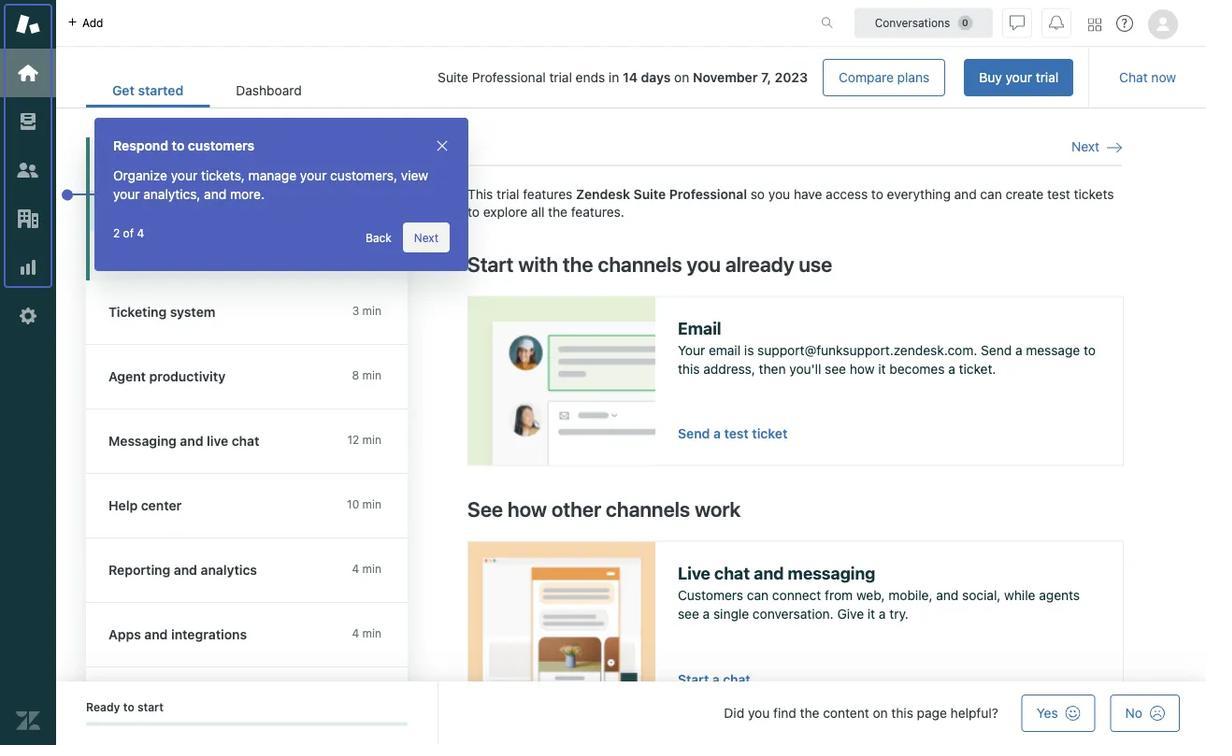 Task type: describe. For each thing, give the bounding box(es) containing it.
tickets
[[1074, 186, 1114, 201]]

and left social,
[[936, 588, 959, 603]]

mobile,
[[889, 588, 933, 603]]

example of conversation inside of messaging and the customer is asking the agent about changing the size of the retail order. image
[[468, 542, 655, 710]]

ends
[[576, 70, 605, 85]]

2
[[113, 226, 120, 239]]

customers
[[678, 588, 743, 603]]

1 horizontal spatial next button
[[1072, 138, 1122, 156]]

on inside footer
[[873, 706, 888, 721]]

chat
[[1119, 70, 1148, 85]]

November 7, 2023 text field
[[693, 70, 808, 85]]

customer support channels button
[[90, 190, 408, 231]]

your inside heading
[[108, 161, 137, 177]]

admin image
[[16, 304, 40, 328]]

2 heading from the top
[[86, 345, 408, 410]]

no button
[[1111, 695, 1180, 732]]

trial inside region
[[497, 186, 519, 201]]

customer support channels
[[131, 203, 306, 218]]

4 heading from the top
[[86, 474, 408, 539]]

message
[[1026, 343, 1080, 358]]

section containing compare plans
[[343, 59, 1074, 96]]

your for trial
[[1006, 70, 1032, 85]]

14
[[623, 70, 638, 85]]

access
[[826, 186, 868, 201]]

email
[[709, 343, 741, 358]]

trial for professional
[[549, 70, 572, 85]]

social,
[[962, 588, 1001, 603]]

analytics,
[[143, 187, 200, 202]]

ticket
[[752, 426, 788, 441]]

5 heading from the top
[[86, 539, 408, 603]]

conversations
[[875, 16, 950, 29]]

suite professional trial ends in 14 days on november 7, 2023
[[438, 70, 808, 85]]

start with the channels you already use
[[468, 252, 833, 276]]

november
[[693, 70, 758, 85]]

start a chat
[[678, 671, 751, 687]]

region containing start with the channels you already use
[[468, 185, 1124, 745]]

address,
[[703, 361, 755, 377]]

have
[[794, 186, 822, 201]]

you'll
[[789, 361, 821, 377]]

try.
[[890, 606, 909, 622]]

of
[[123, 226, 134, 239]]

this inside email your email is support@funksupport.zendesk.com. send a message to this address, then you'll see how it becomes a ticket.
[[678, 361, 700, 377]]

find
[[773, 706, 796, 721]]

0 horizontal spatial suite
[[438, 70, 468, 85]]

zendesk
[[576, 186, 630, 201]]

this inside footer
[[891, 706, 913, 721]]

you for did
[[748, 706, 770, 721]]

buy your trial button
[[964, 59, 1074, 96]]

live
[[678, 563, 711, 583]]

dashboard
[[236, 83, 302, 98]]

your account
[[108, 161, 191, 177]]

views image
[[16, 109, 40, 134]]

6 heading from the top
[[86, 603, 408, 668]]

0 horizontal spatial on
[[674, 70, 689, 85]]

compare
[[839, 70, 894, 85]]

get
[[112, 83, 135, 98]]

use
[[799, 252, 833, 276]]

channels inside button
[[249, 203, 306, 218]]

chat now button
[[1104, 59, 1191, 96]]

add your team button
[[90, 231, 408, 273]]

send a test ticket
[[678, 426, 788, 441]]

single
[[713, 606, 749, 622]]

conversation.
[[753, 606, 834, 622]]

while
[[1004, 588, 1036, 603]]

support
[[196, 203, 246, 218]]

4
[[137, 226, 144, 239]]

your account heading
[[86, 137, 408, 190]]

explore
[[483, 204, 528, 220]]

to right access
[[871, 186, 884, 201]]

messaging
[[788, 563, 876, 583]]

to left start
[[123, 701, 134, 714]]

1 vertical spatial you
[[687, 252, 721, 276]]

next for rightmost next button
[[1072, 139, 1100, 154]]

see inside live chat and messaging customers can connect from web, mobile, and social, while agents see a single conversation. give it a try.
[[678, 606, 699, 622]]

organize your tickets, manage your customers, view your analytics, and more.
[[113, 168, 428, 202]]

3 min
[[352, 161, 382, 174]]

min
[[362, 161, 382, 174]]

back
[[366, 231, 392, 244]]

create
[[1006, 186, 1044, 201]]

dashboard tab
[[210, 73, 328, 108]]

3
[[352, 161, 359, 174]]

reporting image
[[16, 255, 40, 280]]

manage
[[248, 168, 297, 183]]

footer containing did you find the content on this page helpful?
[[56, 682, 1206, 745]]

then
[[759, 361, 786, 377]]

how inside email your email is support@funksupport.zendesk.com. send a message to this address, then you'll see how it becomes a ticket.
[[850, 361, 875, 377]]

work
[[695, 497, 741, 521]]

started
[[138, 83, 184, 98]]

professional inside section
[[472, 70, 546, 85]]

with
[[518, 252, 558, 276]]

get help image
[[1116, 15, 1133, 32]]

the inside footer
[[800, 706, 820, 721]]

ticket.
[[959, 361, 996, 377]]

test inside so you have access to everything and can create test tickets to explore all the features.
[[1047, 186, 1070, 201]]

did
[[724, 706, 744, 721]]

your down organize
[[113, 187, 140, 202]]

this trial features zendesk suite professional
[[468, 186, 747, 201]]

from
[[825, 588, 853, 603]]

view
[[401, 168, 428, 183]]

no
[[1125, 706, 1143, 721]]

back button
[[354, 223, 403, 252]]

team
[[189, 245, 219, 260]]

so
[[751, 186, 765, 201]]

7 heading from the top
[[86, 668, 408, 736]]

page
[[917, 706, 947, 721]]

buy your trial
[[979, 70, 1059, 85]]

7,
[[761, 70, 771, 85]]

so you have access to everything and can create test tickets to explore all the features.
[[468, 186, 1114, 220]]



Task type: vqa. For each thing, say whether or not it's contained in the screenshot.
bottommost Town
no



Task type: locate. For each thing, give the bounding box(es) containing it.
next for bottom next button
[[414, 231, 439, 244]]

chat now
[[1119, 70, 1176, 85]]

0 horizontal spatial your
[[108, 161, 137, 177]]

suite right zendesk
[[634, 186, 666, 201]]

start for start a chat
[[678, 671, 709, 687]]

0 vertical spatial next button
[[1072, 138, 1122, 156]]

trial right the buy
[[1036, 70, 1059, 85]]

can
[[980, 186, 1002, 201], [747, 588, 769, 603]]

1 horizontal spatial send
[[981, 343, 1012, 358]]

zendesk support image
[[16, 12, 40, 36]]

0 horizontal spatial can
[[747, 588, 769, 603]]

connect
[[772, 588, 821, 603]]

to down this
[[468, 204, 480, 220]]

yes
[[1037, 706, 1058, 721]]

account
[[140, 161, 191, 177]]

tab list
[[86, 73, 328, 108]]

suite inside region
[[634, 186, 666, 201]]

1 vertical spatial the
[[563, 252, 593, 276]]

channels left work
[[606, 497, 690, 521]]

customers
[[188, 138, 255, 153]]

send up ticket.
[[981, 343, 1012, 358]]

support@funksupport.zendesk.com.
[[758, 343, 977, 358]]

start a chat button
[[678, 671, 751, 688]]

1 horizontal spatial professional
[[669, 186, 747, 201]]

0 vertical spatial how
[[850, 361, 875, 377]]

ready
[[86, 701, 120, 714]]

your down email
[[678, 343, 705, 358]]

next
[[1072, 139, 1100, 154], [414, 231, 439, 244]]

it inside live chat and messaging customers can connect from web, mobile, and social, while agents see a single conversation. give it a try.
[[868, 606, 875, 622]]

can inside live chat and messaging customers can connect from web, mobile, and social, while agents see a single conversation. give it a try.
[[747, 588, 769, 603]]

give
[[837, 606, 864, 622]]

you inside footer
[[748, 706, 770, 721]]

see right you'll
[[825, 361, 846, 377]]

and inside so you have access to everything and can create test tickets to explore all the features.
[[954, 186, 977, 201]]

suite up close icon
[[438, 70, 468, 85]]

1 vertical spatial your
[[678, 343, 705, 358]]

trial up the explore
[[497, 186, 519, 201]]

chat up customers
[[714, 563, 750, 583]]

content
[[823, 706, 869, 721]]

heading
[[86, 281, 408, 345], [86, 345, 408, 410], [86, 410, 408, 474], [86, 474, 408, 539], [86, 539, 408, 603], [86, 603, 408, 668], [86, 668, 408, 736]]

footer
[[56, 682, 1206, 745]]

0 horizontal spatial see
[[678, 606, 699, 622]]

chat inside button
[[723, 671, 751, 687]]

is
[[744, 343, 754, 358]]

respond to customers
[[113, 138, 255, 153]]

start
[[468, 252, 514, 276], [678, 671, 709, 687]]

customer
[[131, 203, 193, 218]]

1 heading from the top
[[86, 281, 408, 345]]

your inside email your email is support@funksupport.zendesk.com. send a message to this address, then you'll see how it becomes a ticket.
[[678, 343, 705, 358]]

the right the find
[[800, 706, 820, 721]]

can up single on the bottom of page
[[747, 588, 769, 603]]

1 vertical spatial professional
[[669, 186, 747, 201]]

other
[[552, 497, 601, 521]]

your for tickets,
[[171, 168, 198, 183]]

start for start with the channels you already use
[[468, 252, 514, 276]]

0 horizontal spatial start
[[468, 252, 514, 276]]

your up analytics,
[[171, 168, 198, 183]]

0 vertical spatial on
[[674, 70, 689, 85]]

next button right back
[[403, 223, 450, 252]]

you
[[768, 186, 790, 201], [687, 252, 721, 276], [748, 706, 770, 721]]

channels down features.
[[598, 252, 682, 276]]

1 horizontal spatial next
[[1072, 139, 1100, 154]]

0 vertical spatial this
[[678, 361, 700, 377]]

1 horizontal spatial start
[[678, 671, 709, 687]]

compare plans
[[839, 70, 930, 85]]

customers,
[[330, 168, 397, 183]]

a down single on the bottom of page
[[712, 671, 720, 687]]

0 vertical spatial the
[[548, 204, 568, 220]]

agents
[[1039, 588, 1080, 603]]

organize
[[113, 168, 167, 183]]

0 vertical spatial it
[[878, 361, 886, 377]]

0 horizontal spatial test
[[724, 426, 749, 441]]

1 horizontal spatial how
[[850, 361, 875, 377]]

main element
[[0, 0, 56, 745]]

this
[[468, 186, 493, 201]]

2 horizontal spatial trial
[[1036, 70, 1059, 85]]

1 vertical spatial can
[[747, 588, 769, 603]]

progress-bar progress bar
[[86, 722, 408, 726]]

0 horizontal spatial next button
[[403, 223, 450, 252]]

0 vertical spatial see
[[825, 361, 846, 377]]

send
[[981, 343, 1012, 358], [678, 426, 710, 441]]

2 vertical spatial channels
[[606, 497, 690, 521]]

1 vertical spatial on
[[873, 706, 888, 721]]

days
[[641, 70, 671, 85]]

1 horizontal spatial can
[[980, 186, 1002, 201]]

professional inside region
[[669, 186, 747, 201]]

can left create
[[980, 186, 1002, 201]]

trial left ends on the top
[[549, 70, 572, 85]]

helpful?
[[951, 706, 998, 721]]

to up the account
[[172, 138, 185, 153]]

0 horizontal spatial it
[[868, 606, 875, 622]]

start inside button
[[678, 671, 709, 687]]

0 vertical spatial chat
[[714, 563, 750, 583]]

a inside button
[[712, 671, 720, 687]]

already
[[725, 252, 794, 276]]

you left already
[[687, 252, 721, 276]]

how right see
[[508, 497, 547, 521]]

customers image
[[16, 158, 40, 182]]

becomes
[[890, 361, 945, 377]]

channels for see how other channels work
[[606, 497, 690, 521]]

and right everything
[[954, 186, 977, 201]]

add
[[131, 245, 155, 260]]

it down web,
[[868, 606, 875, 622]]

to
[[172, 138, 185, 153], [871, 186, 884, 201], [468, 204, 480, 220], [1084, 343, 1096, 358], [123, 701, 134, 714]]

1 horizontal spatial test
[[1047, 186, 1070, 201]]

see
[[825, 361, 846, 377], [678, 606, 699, 622]]

compare plans button
[[823, 59, 946, 96]]

you inside so you have access to everything and can create test tickets to explore all the features.
[[768, 186, 790, 201]]

add your team
[[131, 245, 219, 260]]

it inside email your email is support@funksupport.zendesk.com. send a message to this address, then you'll see how it becomes a ticket.
[[878, 361, 886, 377]]

conversations button
[[855, 8, 993, 38]]

0 horizontal spatial trial
[[497, 186, 519, 201]]

1 vertical spatial suite
[[634, 186, 666, 201]]

did you find the content on this page helpful?
[[724, 706, 998, 721]]

a left the ticket
[[713, 426, 721, 441]]

next inside respond to customers dialog
[[414, 231, 439, 244]]

section
[[343, 59, 1074, 96]]

0 vertical spatial your
[[108, 161, 137, 177]]

channels
[[249, 203, 306, 218], [598, 252, 682, 276], [606, 497, 690, 521]]

a left message at the top of page
[[1015, 343, 1023, 358]]

0 horizontal spatial send
[[678, 426, 710, 441]]

and
[[954, 186, 977, 201], [204, 187, 227, 202], [754, 563, 784, 583], [936, 588, 959, 603]]

now
[[1151, 70, 1176, 85]]

trial
[[1036, 70, 1059, 85], [549, 70, 572, 85], [497, 186, 519, 201]]

you right "did"
[[748, 706, 770, 721]]

to inside dialog
[[172, 138, 185, 153]]

zendesk products image
[[1088, 18, 1102, 31]]

see how other channels work
[[468, 497, 741, 521]]

plans
[[897, 70, 930, 85]]

test right create
[[1047, 186, 1070, 201]]

it
[[878, 361, 886, 377], [868, 606, 875, 622]]

1 vertical spatial chat
[[723, 671, 751, 687]]

get started image
[[16, 61, 40, 85]]

features
[[523, 186, 572, 201]]

see inside email your email is support@funksupport.zendesk.com. send a message to this address, then you'll see how it becomes a ticket.
[[825, 361, 846, 377]]

chat
[[714, 563, 750, 583], [723, 671, 751, 687]]

this left page
[[891, 706, 913, 721]]

your right manage
[[300, 168, 327, 183]]

1 horizontal spatial trial
[[549, 70, 572, 85]]

1 horizontal spatial it
[[878, 361, 886, 377]]

features.
[[571, 204, 624, 220]]

1 horizontal spatial see
[[825, 361, 846, 377]]

0 vertical spatial channels
[[249, 203, 306, 218]]

send inside email your email is support@funksupport.zendesk.com. send a message to this address, then you'll see how it becomes a ticket.
[[981, 343, 1012, 358]]

your down respond
[[108, 161, 137, 177]]

on right days
[[674, 70, 689, 85]]

0 horizontal spatial how
[[508, 497, 547, 521]]

the right the all
[[548, 204, 568, 220]]

to right message at the top of page
[[1084, 343, 1096, 358]]

can inside so you have access to everything and can create test tickets to explore all the features.
[[980, 186, 1002, 201]]

1 vertical spatial how
[[508, 497, 547, 521]]

you for so
[[768, 186, 790, 201]]

your inside section
[[1006, 70, 1032, 85]]

1 vertical spatial see
[[678, 606, 699, 622]]

start left the with
[[468, 252, 514, 276]]

next right back button
[[414, 231, 439, 244]]

1 vertical spatial start
[[678, 671, 709, 687]]

professional left so at the top
[[669, 186, 747, 201]]

2023
[[775, 70, 808, 85]]

more.
[[230, 187, 265, 202]]

all
[[531, 204, 545, 220]]

zendesk image
[[16, 709, 40, 733]]

0 horizontal spatial this
[[678, 361, 700, 377]]

1 vertical spatial this
[[891, 706, 913, 721]]

start down customers
[[678, 671, 709, 687]]

a left try.
[[879, 606, 886, 622]]

1 vertical spatial test
[[724, 426, 749, 441]]

chat inside live chat and messaging customers can connect from web, mobile, and social, while agents see a single conversation. give it a try.
[[714, 563, 750, 583]]

email your email is support@funksupport.zendesk.com. send a message to this address, then you'll see how it becomes a ticket.
[[678, 318, 1096, 377]]

1 vertical spatial next button
[[403, 223, 450, 252]]

the
[[548, 204, 568, 220], [563, 252, 593, 276], [800, 706, 820, 721]]

ready to start
[[86, 701, 164, 714]]

1 horizontal spatial your
[[678, 343, 705, 358]]

0 vertical spatial suite
[[438, 70, 468, 85]]

web,
[[856, 588, 885, 603]]

see
[[468, 497, 503, 521]]

your for team
[[159, 245, 185, 260]]

1 vertical spatial next
[[414, 231, 439, 244]]

2 vertical spatial the
[[800, 706, 820, 721]]

close image
[[435, 138, 450, 153]]

a left ticket.
[[948, 361, 955, 377]]

you right so at the top
[[768, 186, 790, 201]]

how down support@funksupport.zendesk.com.
[[850, 361, 875, 377]]

the inside so you have access to everything and can create test tickets to explore all the features.
[[548, 204, 568, 220]]

0 vertical spatial start
[[468, 252, 514, 276]]

it down support@funksupport.zendesk.com.
[[878, 361, 886, 377]]

the right the with
[[563, 252, 593, 276]]

everything
[[887, 186, 951, 201]]

your right the buy
[[1006, 70, 1032, 85]]

channels for start with the channels you already use
[[598, 252, 682, 276]]

suite
[[438, 70, 468, 85], [634, 186, 666, 201]]

0 vertical spatial can
[[980, 186, 1002, 201]]

trial inside button
[[1036, 70, 1059, 85]]

trial for your
[[1036, 70, 1059, 85]]

1 vertical spatial it
[[868, 606, 875, 622]]

next up tickets
[[1072, 139, 1100, 154]]

0 horizontal spatial professional
[[472, 70, 546, 85]]

0 vertical spatial send
[[981, 343, 1012, 358]]

1 horizontal spatial this
[[891, 706, 913, 721]]

1 vertical spatial send
[[678, 426, 710, 441]]

1 horizontal spatial on
[[873, 706, 888, 721]]

example of email conversation inside of the ticketing system and the customer is asking the agent about reimbursement policy. image
[[468, 297, 655, 465]]

channels down organize your tickets, manage your customers, view your analytics, and more.
[[249, 203, 306, 218]]

see down customers
[[678, 606, 699, 622]]

1 horizontal spatial suite
[[634, 186, 666, 201]]

and up customer support channels
[[204, 187, 227, 202]]

in
[[609, 70, 619, 85]]

a down customers
[[703, 606, 710, 622]]

on right 'content'
[[873, 706, 888, 721]]

email
[[678, 318, 722, 338]]

a
[[1015, 343, 1023, 358], [948, 361, 955, 377], [713, 426, 721, 441], [703, 606, 710, 622], [879, 606, 886, 622], [712, 671, 720, 687]]

to inside email your email is support@funksupport.zendesk.com. send a message to this address, then you'll see how it becomes a ticket.
[[1084, 343, 1096, 358]]

0 horizontal spatial next
[[414, 231, 439, 244]]

next button up tickets
[[1072, 138, 1122, 156]]

and inside organize your tickets, manage your customers, view your analytics, and more.
[[204, 187, 227, 202]]

0 vertical spatial you
[[768, 186, 790, 201]]

your right the add
[[159, 245, 185, 260]]

region
[[468, 185, 1124, 745]]

professional
[[472, 70, 546, 85], [669, 186, 747, 201]]

respond to customers dialog
[[94, 118, 468, 271]]

send down the address,
[[678, 426, 710, 441]]

organizations image
[[16, 207, 40, 231]]

send a test ticket link
[[678, 426, 788, 441]]

tab list containing get started
[[86, 73, 328, 108]]

live chat and messaging customers can connect from web, mobile, and social, while agents see a single conversation. give it a try.
[[678, 563, 1080, 622]]

test left the ticket
[[724, 426, 749, 441]]

0 vertical spatial professional
[[472, 70, 546, 85]]

this left the address,
[[678, 361, 700, 377]]

3 heading from the top
[[86, 410, 408, 474]]

professional left ends on the top
[[472, 70, 546, 85]]

chat up "did"
[[723, 671, 751, 687]]

2 vertical spatial you
[[748, 706, 770, 721]]

1 vertical spatial channels
[[598, 252, 682, 276]]

on
[[674, 70, 689, 85], [873, 706, 888, 721]]

and up connect
[[754, 563, 784, 583]]

0 vertical spatial next
[[1072, 139, 1100, 154]]

0 vertical spatial test
[[1047, 186, 1070, 201]]



